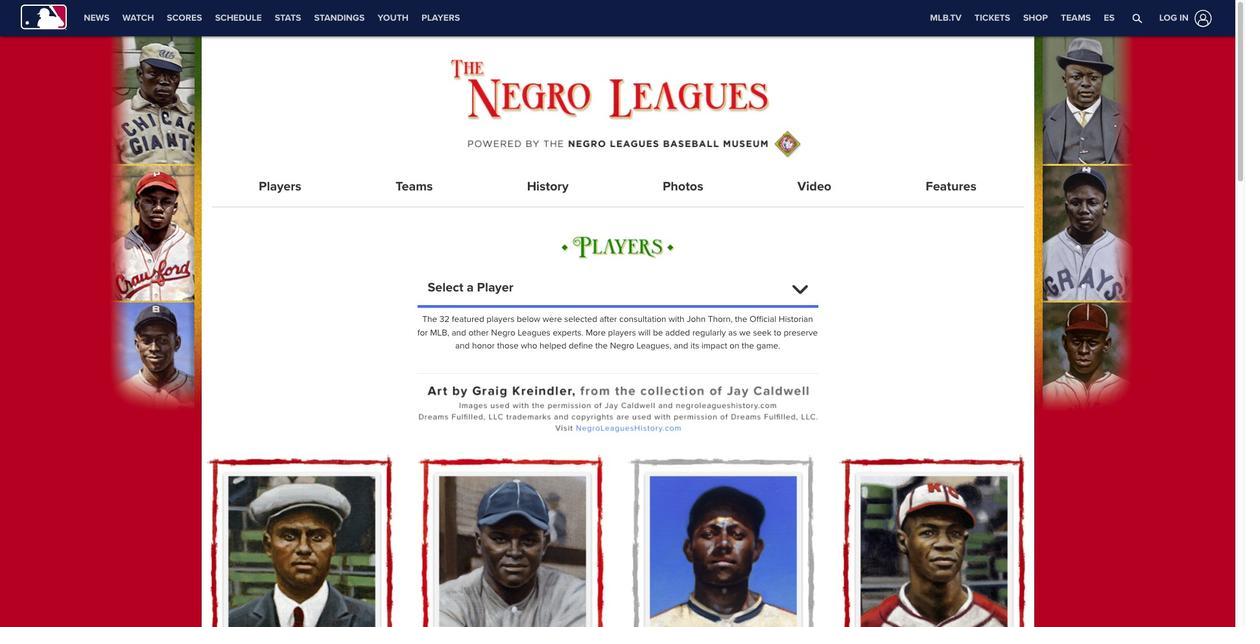 Task type: vqa. For each thing, say whether or not it's contained in the screenshot.
LEAGUE related to American
no



Task type: locate. For each thing, give the bounding box(es) containing it.
and
[[452, 327, 466, 338], [455, 340, 470, 352], [674, 340, 688, 352]]

1 horizontal spatial players
[[608, 327, 636, 338]]

its
[[691, 340, 699, 352]]

preserve
[[784, 327, 818, 338]]

negro
[[491, 327, 515, 338], [610, 340, 634, 352]]

1 horizontal spatial teams link
[[1054, 0, 1097, 36]]

watch
[[122, 12, 154, 23]]

be
[[653, 327, 663, 338]]

official
[[750, 314, 776, 325]]

arrow expand image
[[792, 282, 808, 298]]

1 vertical spatial teams
[[396, 179, 433, 195]]

0 horizontal spatial players
[[487, 314, 515, 325]]

schedule
[[215, 12, 262, 23]]

0 horizontal spatial players link
[[222, 171, 338, 204]]

news
[[84, 12, 109, 23]]

1 vertical spatial negro
[[610, 340, 634, 352]]

scores link
[[160, 0, 209, 36]]

major league baseball image
[[21, 4, 67, 30]]

below
[[517, 314, 540, 325]]

0 horizontal spatial teams
[[396, 179, 433, 195]]

experts.
[[553, 327, 583, 338]]

we
[[739, 327, 751, 338]]

1 horizontal spatial negro
[[610, 340, 634, 352]]

players
[[487, 314, 515, 325], [608, 327, 636, 338]]

more
[[586, 327, 606, 338]]

players for top players link
[[422, 12, 460, 23]]

0 vertical spatial players link
[[415, 0, 466, 36]]

es
[[1104, 12, 1115, 23]]

in
[[1180, 12, 1189, 23]]

0 horizontal spatial negro
[[491, 327, 515, 338]]

standings link
[[308, 0, 371, 36]]

1 horizontal spatial players link
[[415, 0, 466, 36]]

0 vertical spatial players
[[422, 12, 460, 23]]

history
[[527, 179, 569, 195]]

were
[[543, 314, 562, 325]]

teams link
[[1054, 0, 1097, 36], [359, 171, 470, 204]]

standings
[[314, 12, 365, 23]]

1 horizontal spatial teams
[[1061, 12, 1091, 23]]

as
[[728, 327, 737, 338]]

helped
[[540, 340, 566, 352]]

the
[[735, 314, 747, 325], [595, 340, 608, 352], [742, 340, 754, 352]]

shop link
[[1017, 0, 1054, 36]]

0 horizontal spatial players
[[259, 179, 301, 195]]

select a player
[[428, 280, 513, 296]]

0 vertical spatial teams
[[1061, 12, 1091, 23]]

players down after
[[608, 327, 636, 338]]

video
[[798, 179, 831, 195]]

search image
[[1132, 13, 1142, 23]]

tickets
[[975, 12, 1010, 23]]

leagues
[[518, 327, 551, 338]]

1 vertical spatial players link
[[222, 171, 338, 204]]

mlb.tv
[[930, 12, 962, 23]]

photos link
[[626, 171, 740, 204]]

teams for the left teams link
[[396, 179, 433, 195]]

and down added
[[674, 340, 688, 352]]

seek
[[753, 327, 772, 338]]

negro down after
[[610, 340, 634, 352]]

who
[[521, 340, 537, 352]]

0 horizontal spatial teams link
[[359, 171, 470, 204]]

watch link
[[116, 0, 160, 36]]

1 horizontal spatial players
[[422, 12, 460, 23]]

top navigation element
[[0, 0, 1235, 36]]

players inside secondary navigation element
[[422, 12, 460, 23]]

1 vertical spatial players
[[259, 179, 301, 195]]

video link
[[761, 171, 868, 204]]

on
[[730, 340, 739, 352]]

john
[[687, 314, 706, 325]]

teams inside tertiary navigation element
[[1061, 12, 1091, 23]]

consultation
[[619, 314, 666, 325]]

tickets link
[[968, 0, 1017, 36]]

the up we
[[735, 314, 747, 325]]

players link
[[415, 0, 466, 36], [222, 171, 338, 204]]

1 vertical spatial teams link
[[359, 171, 470, 204]]

and down the featured
[[452, 327, 466, 338]]

youth link
[[371, 0, 415, 36]]

added
[[665, 327, 690, 338]]

those
[[497, 340, 519, 352]]

a
[[467, 280, 474, 296]]

negro up those
[[491, 327, 515, 338]]

32
[[439, 314, 450, 325]]

players
[[422, 12, 460, 23], [259, 179, 301, 195]]

impact
[[701, 340, 727, 352]]

players up other
[[487, 314, 515, 325]]

select a player link
[[428, 272, 787, 305]]

teams
[[1061, 12, 1091, 23], [396, 179, 433, 195]]

game.
[[756, 340, 780, 352]]



Task type: describe. For each thing, give the bounding box(es) containing it.
for
[[417, 327, 428, 338]]

photos
[[663, 179, 703, 195]]

news link
[[77, 0, 116, 36]]

secondary navigation element
[[77, 0, 466, 36]]

features
[[926, 179, 977, 195]]

log in button
[[1151, 7, 1215, 30]]

players for left players link
[[259, 179, 301, 195]]

tertiary navigation element
[[924, 0, 1121, 36]]

player
[[477, 280, 513, 296]]

regularly
[[692, 327, 726, 338]]

leagues,
[[636, 340, 671, 352]]

define
[[569, 340, 593, 352]]

0 vertical spatial negro
[[491, 327, 515, 338]]

scores
[[167, 12, 202, 23]]

and down other
[[455, 340, 470, 352]]

mlb.tv link
[[924, 0, 968, 36]]

with
[[669, 314, 684, 325]]

after
[[599, 314, 617, 325]]

youth
[[378, 12, 409, 23]]

log in
[[1159, 12, 1189, 23]]

teams for teams link to the top
[[1061, 12, 1091, 23]]

selected
[[564, 314, 597, 325]]

0 vertical spatial teams link
[[1054, 0, 1097, 36]]

1 vertical spatial players
[[608, 327, 636, 338]]

stats link
[[268, 0, 308, 36]]

historian
[[779, 314, 813, 325]]

stats
[[275, 12, 301, 23]]

the right on
[[742, 340, 754, 352]]

history link
[[490, 171, 605, 204]]

log
[[1159, 12, 1177, 23]]

the 32 featured players below were selected after consultation with john thorn, the official historian for mlb, and other negro leagues experts. more players will be added regularly as we seek to preserve and honor those who helped define the negro leagues, and its impact on the game.
[[417, 314, 818, 352]]

schedule link
[[209, 0, 268, 36]]

thorn,
[[708, 314, 733, 325]]

honor
[[472, 340, 495, 352]]

es link
[[1097, 0, 1121, 36]]

the down the more
[[595, 340, 608, 352]]

select
[[428, 280, 463, 296]]

mlb,
[[430, 327, 449, 338]]

to
[[774, 327, 781, 338]]

featured
[[452, 314, 484, 325]]

will
[[638, 327, 651, 338]]

shop
[[1023, 12, 1048, 23]]

features link
[[889, 171, 1013, 204]]

the
[[422, 314, 437, 325]]

0 vertical spatial players
[[487, 314, 515, 325]]

other
[[468, 327, 489, 338]]



